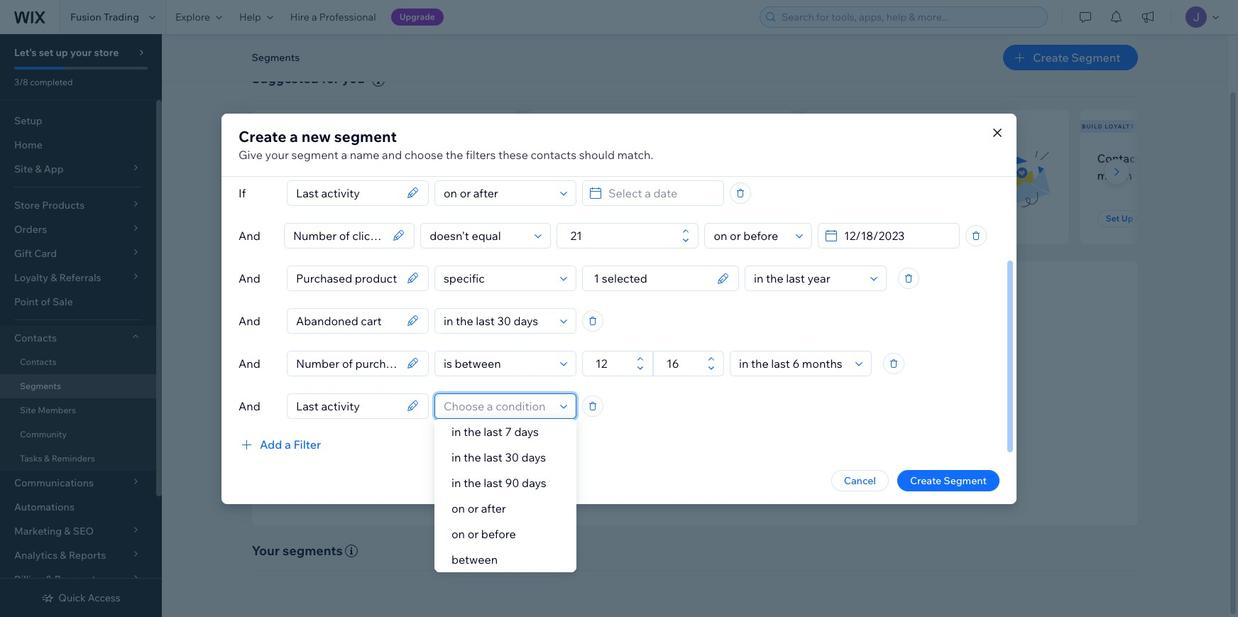 Task type: locate. For each thing, give the bounding box(es) containing it.
set up segment
[[277, 213, 344, 224], [554, 213, 620, 224], [830, 213, 896, 224], [1106, 213, 1173, 224]]

email inside reach the right target audience create specific groups of contacts that update automatically send personalized email campaigns to drive sales and build trust get to know your high-value customers, potential leads and more
[[642, 421, 667, 434]]

professional
[[319, 11, 376, 23]]

0 vertical spatial of
[[41, 295, 50, 308]]

1 horizontal spatial create segment button
[[1003, 45, 1138, 70]]

the up groups
[[640, 381, 660, 397]]

who up campaign
[[954, 151, 977, 165]]

0 horizontal spatial email
[[642, 421, 667, 434]]

set for active email subscribers who clicked on your campaign
[[830, 213, 844, 224]]

of down right
[[660, 402, 670, 415]]

last left 7
[[484, 425, 503, 439]]

last left 30
[[484, 450, 503, 464]]

contacts inside reach the right target audience create specific groups of contacts that update automatically send personalized email campaigns to drive sales and build trust get to know your high-value customers, potential leads and more
[[672, 402, 712, 415]]

contacts button
[[0, 326, 156, 350]]

of left 'sale'
[[41, 295, 50, 308]]

site members
[[20, 405, 76, 415]]

groups
[[625, 402, 658, 415]]

who inside new contacts who recently subscribed to your mailing list
[[344, 151, 367, 165]]

1 or from the top
[[468, 501, 479, 516]]

get
[[554, 440, 571, 453]]

0 vertical spatial create segment button
[[1003, 45, 1138, 70]]

on or after
[[452, 501, 506, 516]]

last for 7
[[484, 425, 503, 439]]

0 horizontal spatial subscribers
[[271, 123, 320, 130]]

days right 7
[[514, 425, 539, 439]]

2 vertical spatial on
[[452, 527, 465, 541]]

and
[[382, 147, 402, 162], [785, 421, 803, 434], [809, 440, 827, 453]]

2 in from the top
[[452, 450, 461, 464]]

contacts down point of sale
[[14, 332, 57, 344]]

who up "purchase"
[[654, 151, 677, 165]]

set up segment down subscribed
[[277, 213, 344, 224]]

your left campaign
[[878, 168, 902, 182]]

who for purchase
[[654, 151, 677, 165]]

1 horizontal spatial who
[[654, 151, 677, 165]]

1 vertical spatial of
[[660, 402, 670, 415]]

set for potential customers who haven't made a purchase yet
[[554, 213, 568, 224]]

segment
[[1072, 50, 1121, 65], [307, 213, 344, 224], [583, 213, 620, 224], [859, 213, 896, 224], [1136, 213, 1173, 224], [944, 474, 987, 487]]

set up segment for subscribed
[[277, 213, 344, 224]]

contacts inside new contacts who recently subscribed to your mailing list
[[295, 151, 342, 165]]

a inside 'contacts with a birthday th'
[[1174, 151, 1181, 165]]

contacts
[[1098, 151, 1146, 165], [14, 332, 57, 344], [20, 357, 56, 367]]

2 vertical spatial last
[[484, 476, 503, 490]]

a inside the potential customers who haven't made a purchase yet
[[619, 168, 626, 182]]

set up segment button down made
[[545, 210, 629, 227]]

1 vertical spatial subscribers
[[889, 151, 952, 165]]

new
[[254, 123, 269, 130], [269, 151, 293, 165]]

contacts inside "link"
[[20, 357, 56, 367]]

automations
[[14, 501, 75, 513]]

create segment button
[[1003, 45, 1138, 70], [898, 470, 1000, 491]]

days right 30
[[522, 450, 546, 464]]

0 vertical spatial new
[[254, 123, 269, 130]]

site members link
[[0, 398, 156, 423]]

email up 'high-'
[[642, 421, 667, 434]]

2 vertical spatial contacts
[[20, 357, 56, 367]]

last for 30
[[484, 450, 503, 464]]

potential
[[739, 440, 780, 453]]

list
[[249, 110, 1239, 244]]

quick
[[58, 592, 86, 604]]

contacts with a birthday th
[[1098, 151, 1239, 182]]

0 vertical spatial contacts
[[1098, 151, 1146, 165]]

segments inside sidebar element
[[20, 381, 61, 391]]

on right clicked
[[862, 168, 875, 182]]

3 who from the left
[[954, 151, 977, 165]]

email right active
[[858, 151, 887, 165]]

0 vertical spatial or
[[468, 501, 479, 516]]

your segments
[[252, 542, 343, 559]]

new up subscribed
[[269, 151, 293, 165]]

1 in from the top
[[452, 425, 461, 439]]

0 vertical spatial and
[[382, 147, 402, 162]]

3 last from the top
[[484, 476, 503, 490]]

contacts inside create a new segment give your segment a name and choose the filters these contacts should match.
[[531, 147, 577, 162]]

and up leads at the bottom of page
[[785, 421, 803, 434]]

0 horizontal spatial create segment
[[910, 474, 987, 487]]

setup link
[[0, 109, 156, 133]]

set up segment down 'contacts with a birthday th' at the top right of page
[[1106, 213, 1173, 224]]

set for new contacts who recently subscribed to your mailing list
[[277, 213, 291, 224]]

1 vertical spatial or
[[468, 527, 479, 541]]

suggested for you
[[252, 70, 365, 87]]

who left the recently
[[344, 151, 367, 165]]

on for on or before
[[452, 527, 465, 541]]

with
[[1149, 151, 1172, 165]]

2 or from the top
[[468, 527, 479, 541]]

haven't
[[545, 168, 584, 182]]

setup
[[14, 114, 42, 127]]

2 set from the left
[[554, 213, 568, 224]]

3 set up segment button from the left
[[821, 210, 905, 227]]

create segment
[[1033, 50, 1121, 65], [910, 474, 987, 487]]

set up segment for clicked
[[830, 213, 896, 224]]

who inside the potential customers who haven't made a purchase yet
[[654, 151, 677, 165]]

2 horizontal spatial who
[[954, 151, 977, 165]]

tasks & reminders
[[20, 453, 95, 464]]

2 horizontal spatial and
[[809, 440, 827, 453]]

a inside button
[[285, 437, 291, 451]]

1 vertical spatial email
[[642, 421, 667, 434]]

1 set up segment from the left
[[277, 213, 344, 224]]

personalized
[[580, 421, 640, 434]]

or left before
[[468, 527, 479, 541]]

2 up from the left
[[569, 213, 581, 224]]

a right with
[[1174, 151, 1181, 165]]

0 horizontal spatial and
[[382, 147, 402, 162]]

community
[[20, 429, 67, 440]]

your
[[70, 46, 92, 59], [265, 147, 289, 162], [345, 168, 369, 182], [878, 168, 902, 182], [612, 440, 633, 453]]

quick access button
[[41, 592, 120, 604]]

2 vertical spatial to
[[573, 440, 583, 453]]

segments up suggested
[[252, 51, 300, 64]]

0 vertical spatial to
[[331, 168, 342, 182]]

Select a date field
[[604, 181, 719, 205]]

create segment button for segments
[[1003, 45, 1138, 70]]

your right give
[[265, 147, 289, 162]]

to left drive
[[722, 421, 732, 434]]

2 horizontal spatial to
[[722, 421, 732, 434]]

2 set up segment button from the left
[[545, 210, 629, 227]]

list box
[[435, 419, 577, 572]]

segment down new on the left top of page
[[292, 147, 339, 162]]

Choose a condition field
[[440, 181, 556, 205], [426, 223, 531, 247], [440, 266, 556, 290], [440, 309, 556, 333], [440, 351, 556, 375], [440, 394, 556, 418]]

and down build
[[809, 440, 827, 453]]

up
[[56, 46, 68, 59]]

up down subscribed
[[293, 213, 305, 224]]

2 who from the left
[[654, 151, 677, 165]]

active email subscribers who clicked on your campaign
[[821, 151, 977, 182]]

the down in the last 7 days
[[464, 450, 481, 464]]

or left after
[[468, 501, 479, 516]]

on or before
[[452, 527, 516, 541]]

segment for fourth "set up segment" "button" from left
[[1136, 213, 1173, 224]]

segment
[[334, 127, 397, 145], [292, 147, 339, 162]]

clicked
[[821, 168, 859, 182]]

up for clicked
[[846, 213, 857, 224]]

1 horizontal spatial to
[[573, 440, 583, 453]]

2 last from the top
[[484, 450, 503, 464]]

set up segment button for subscribed
[[269, 210, 353, 227]]

site
[[20, 405, 36, 415]]

build
[[805, 421, 828, 434]]

1 who from the left
[[344, 151, 367, 165]]

or
[[468, 501, 479, 516], [468, 527, 479, 541]]

1 horizontal spatial create segment
[[1033, 50, 1121, 65]]

and up mailing
[[382, 147, 402, 162]]

up
[[293, 213, 305, 224], [569, 213, 581, 224], [846, 213, 857, 224], [1122, 213, 1134, 224]]

up down clicked
[[846, 213, 857, 224]]

0 vertical spatial subscribers
[[271, 123, 320, 130]]

1 vertical spatial create segment button
[[898, 470, 1000, 491]]

segments inside button
[[252, 51, 300, 64]]

1 set up segment button from the left
[[269, 210, 353, 227]]

name
[[350, 147, 380, 162]]

select an option field for enter a number text field
[[710, 223, 792, 247]]

more
[[829, 440, 853, 453]]

0 vertical spatial days
[[514, 425, 539, 439]]

0 horizontal spatial who
[[344, 151, 367, 165]]

your inside active email subscribers who clicked on your campaign
[[878, 168, 902, 182]]

contacts down loyalty
[[1098, 151, 1146, 165]]

new up give
[[254, 123, 269, 130]]

in
[[452, 425, 461, 439], [452, 450, 461, 464], [452, 476, 461, 490]]

the up on or after
[[464, 476, 481, 490]]

segments up the "site members"
[[20, 381, 61, 391]]

3/8
[[14, 77, 28, 87]]

set up segment down clicked
[[830, 213, 896, 224]]

up down haven't
[[569, 213, 581, 224]]

the for 30
[[464, 450, 481, 464]]

in up on or after
[[452, 476, 461, 490]]

1 last from the top
[[484, 425, 503, 439]]

1 vertical spatial new
[[269, 151, 293, 165]]

list box containing in the last 7 days
[[435, 419, 577, 572]]

0 vertical spatial last
[[484, 425, 503, 439]]

4 set up segment from the left
[[1106, 213, 1173, 224]]

in the last 90 days
[[452, 476, 547, 490]]

segments for the segments link
[[20, 381, 61, 391]]

the for target
[[640, 381, 660, 397]]

To text field
[[663, 351, 704, 375]]

1 vertical spatial on
[[452, 501, 465, 516]]

1 horizontal spatial email
[[858, 151, 887, 165]]

set up segment down made
[[554, 213, 620, 224]]

to
[[331, 168, 342, 182], [722, 421, 732, 434], [573, 440, 583, 453]]

your down name on the top left of page
[[345, 168, 369, 182]]

2 vertical spatial days
[[522, 476, 547, 490]]

0 vertical spatial create segment
[[1033, 50, 1121, 65]]

to right get
[[573, 440, 583, 453]]

1 horizontal spatial of
[[660, 402, 670, 415]]

1 vertical spatial segments
[[20, 381, 61, 391]]

point of sale
[[14, 295, 73, 308]]

contacts inside popup button
[[14, 332, 57, 344]]

filter
[[294, 437, 321, 451]]

None field
[[292, 181, 403, 205], [289, 223, 389, 247], [292, 266, 403, 290], [292, 309, 403, 333], [292, 351, 403, 375], [292, 394, 403, 418], [292, 181, 403, 205], [289, 223, 389, 247], [292, 266, 403, 290], [292, 309, 403, 333], [292, 351, 403, 375], [292, 394, 403, 418]]

trust
[[830, 421, 852, 434]]

in for in the last 90 days
[[452, 476, 461, 490]]

1 set from the left
[[277, 213, 291, 224]]

on inside active email subscribers who clicked on your campaign
[[862, 168, 875, 182]]

members
[[38, 405, 76, 415]]

mailing
[[371, 168, 411, 182]]

1 horizontal spatial and
[[785, 421, 803, 434]]

hire a professional
[[290, 11, 376, 23]]

subscribers
[[271, 123, 320, 130], [889, 151, 952, 165]]

last
[[484, 425, 503, 439], [484, 450, 503, 464], [484, 476, 503, 490]]

the inside reach the right target audience create specific groups of contacts that update automatically send personalized email campaigns to drive sales and build trust get to know your high-value customers, potential leads and more
[[640, 381, 660, 397]]

0 horizontal spatial create segment button
[[898, 470, 1000, 491]]

3 set up segment from the left
[[830, 213, 896, 224]]

in up in the last 30 days
[[452, 425, 461, 439]]

set
[[277, 213, 291, 224], [554, 213, 568, 224], [830, 213, 844, 224], [1106, 213, 1120, 224]]

3 up from the left
[[846, 213, 857, 224]]

new inside new contacts who recently subscribed to your mailing list
[[269, 151, 293, 165]]

1 vertical spatial create segment
[[910, 474, 987, 487]]

0 vertical spatial email
[[858, 151, 887, 165]]

up for subscribed
[[293, 213, 305, 224]]

filters
[[466, 147, 496, 162]]

campaigns
[[669, 421, 720, 434]]

know
[[585, 440, 610, 453]]

contacts down contacts popup button
[[20, 357, 56, 367]]

new for new subscribers
[[254, 123, 269, 130]]

your down personalized at the bottom of page
[[612, 440, 633, 453]]

1 up from the left
[[293, 213, 305, 224]]

From text field
[[592, 351, 633, 375]]

update
[[735, 402, 768, 415]]

a left new on the left top of page
[[290, 127, 298, 145]]

4 set up segment button from the left
[[1098, 210, 1181, 227]]

up down 'contacts with a birthday th' at the top right of page
[[1122, 213, 1134, 224]]

your right up at top left
[[70, 46, 92, 59]]

set
[[39, 46, 54, 59]]

set up segment for made
[[554, 213, 620, 224]]

1 horizontal spatial subscribers
[[889, 151, 952, 165]]

days right 90
[[522, 476, 547, 490]]

or for before
[[468, 527, 479, 541]]

last left 90
[[484, 476, 503, 490]]

2 set up segment from the left
[[554, 213, 620, 224]]

set up segment button down subscribed
[[269, 210, 353, 227]]

Enter a number text field
[[566, 223, 679, 247]]

1 horizontal spatial contacts
[[531, 147, 577, 162]]

0 vertical spatial select an option field
[[710, 223, 792, 247]]

a right hire
[[312, 11, 317, 23]]

active
[[821, 151, 855, 165]]

1 vertical spatial contacts
[[14, 332, 57, 344]]

to right subscribed
[[331, 168, 342, 182]]

a left name on the top left of page
[[341, 147, 347, 162]]

on
[[862, 168, 875, 182], [452, 501, 465, 516], [452, 527, 465, 541]]

2 horizontal spatial contacts
[[672, 402, 712, 415]]

set up segment button down 'contacts with a birthday th' at the top right of page
[[1098, 210, 1181, 227]]

segment up name on the top left of page
[[334, 127, 397, 145]]

Select options field
[[587, 266, 713, 290]]

1 vertical spatial in
[[452, 450, 461, 464]]

0 vertical spatial segments
[[252, 51, 300, 64]]

on left after
[[452, 501, 465, 516]]

1 vertical spatial days
[[522, 450, 546, 464]]

0 vertical spatial on
[[862, 168, 875, 182]]

days for in the last 7 days
[[514, 425, 539, 439]]

on up between
[[452, 527, 465, 541]]

in for in the last 30 days
[[452, 450, 461, 464]]

0 horizontal spatial of
[[41, 295, 50, 308]]

tasks & reminders link
[[0, 447, 156, 471]]

12/18/2023 field
[[840, 223, 955, 247]]

contacts down new on the left top of page
[[295, 151, 342, 165]]

1 vertical spatial and
[[785, 421, 803, 434]]

a down customers
[[619, 168, 626, 182]]

subscribers inside active email subscribers who clicked on your campaign
[[889, 151, 952, 165]]

contacts up haven't
[[531, 147, 577, 162]]

1 vertical spatial select an option field
[[750, 266, 866, 290]]

2 vertical spatial in
[[452, 476, 461, 490]]

0 horizontal spatial to
[[331, 168, 342, 182]]

set up segment button down clicked
[[821, 210, 905, 227]]

a right add
[[285, 437, 291, 451]]

2 vertical spatial select an option field
[[735, 351, 851, 375]]

the
[[446, 147, 463, 162], [640, 381, 660, 397], [464, 425, 481, 439], [464, 450, 481, 464], [464, 476, 481, 490]]

3 set from the left
[[830, 213, 844, 224]]

Select an option field
[[710, 223, 792, 247], [750, 266, 866, 290], [735, 351, 851, 375]]

0 horizontal spatial segments
[[20, 381, 61, 391]]

right
[[663, 381, 692, 397]]

contacts for contacts "link"
[[20, 357, 56, 367]]

the left 7
[[464, 425, 481, 439]]

0 vertical spatial in
[[452, 425, 461, 439]]

contacts up campaigns
[[672, 402, 712, 415]]

who inside active email subscribers who clicked on your campaign
[[954, 151, 977, 165]]

1 horizontal spatial segments
[[252, 51, 300, 64]]

1 vertical spatial last
[[484, 450, 503, 464]]

subscribers up campaign
[[889, 151, 952, 165]]

in down in the last 7 days
[[452, 450, 461, 464]]

upgrade button
[[391, 9, 444, 26]]

subscribers down suggested
[[271, 123, 320, 130]]

3 in from the top
[[452, 476, 461, 490]]

0 horizontal spatial contacts
[[295, 151, 342, 165]]

the left filters at the top of the page
[[446, 147, 463, 162]]



Task type: describe. For each thing, give the bounding box(es) containing it.
on for on or after
[[452, 501, 465, 516]]

birthday
[[1183, 151, 1228, 165]]

explore
[[175, 11, 210, 23]]

segments button
[[245, 47, 307, 68]]

potential
[[545, 151, 593, 165]]

quick access
[[58, 592, 120, 604]]

help
[[239, 11, 261, 23]]

drive
[[734, 421, 757, 434]]

contacts link
[[0, 350, 156, 374]]

trading
[[104, 11, 139, 23]]

audience
[[735, 381, 790, 397]]

days for in the last 90 days
[[522, 476, 547, 490]]

your inside new contacts who recently subscribed to your mailing list
[[345, 168, 369, 182]]

in the last 7 days
[[452, 425, 539, 439]]

let's
[[14, 46, 37, 59]]

contacts inside 'contacts with a birthday th'
[[1098, 151, 1146, 165]]

to inside new contacts who recently subscribed to your mailing list
[[331, 168, 342, 182]]

choose
[[405, 147, 443, 162]]

the for 7
[[464, 425, 481, 439]]

and inside create a new segment give your segment a name and choose the filters these contacts should match.
[[382, 147, 402, 162]]

segments for segments button
[[252, 51, 300, 64]]

list containing new contacts who recently subscribed to your mailing list
[[249, 110, 1239, 244]]

your inside reach the right target audience create specific groups of contacts that update automatically send personalized email campaigns to drive sales and build trust get to know your high-value customers, potential leads and more
[[612, 440, 633, 453]]

potential customers who haven't made a purchase yet
[[545, 151, 697, 182]]

7
[[505, 425, 512, 439]]

last for 90
[[484, 476, 503, 490]]

build
[[1082, 123, 1103, 130]]

home link
[[0, 133, 156, 157]]

4 up from the left
[[1122, 213, 1134, 224]]

set up segment button for made
[[545, 210, 629, 227]]

hire a professional link
[[282, 0, 385, 34]]

before
[[481, 527, 516, 541]]

automations link
[[0, 495, 156, 519]]

3 and from the top
[[239, 314, 260, 328]]

segment for "set up segment" "button" for clicked
[[859, 213, 896, 224]]

Search for tools, apps, help & more... field
[[778, 7, 1043, 27]]

create inside reach the right target audience create specific groups of contacts that update automatically send personalized email campaigns to drive sales and build trust get to know your high-value customers, potential leads and more
[[554, 402, 585, 415]]

1 vertical spatial to
[[722, 421, 732, 434]]

your inside sidebar element
[[70, 46, 92, 59]]

suggested
[[252, 70, 319, 87]]

in the last 30 days
[[452, 450, 546, 464]]

that
[[714, 402, 733, 415]]

up for made
[[569, 213, 581, 224]]

if
[[239, 186, 246, 200]]

the inside create a new segment give your segment a name and choose the filters these contacts should match.
[[446, 147, 463, 162]]

yet
[[680, 168, 697, 182]]

set up segment button for clicked
[[821, 210, 905, 227]]

or for after
[[468, 501, 479, 516]]

sidebar element
[[0, 34, 162, 617]]

build loyalty
[[1082, 123, 1136, 130]]

days for in the last 30 days
[[522, 450, 546, 464]]

3/8 completed
[[14, 77, 73, 87]]

the for 90
[[464, 476, 481, 490]]

of inside reach the right target audience create specific groups of contacts that update automatically send personalized email campaigns to drive sales and build trust get to know your high-value customers, potential leads and more
[[660, 402, 670, 415]]

let's set up your store
[[14, 46, 119, 59]]

reach the right target audience create specific groups of contacts that update automatically send personalized email campaigns to drive sales and build trust get to know your high-value customers, potential leads and more
[[554, 381, 853, 453]]

segments
[[283, 542, 343, 559]]

1 vertical spatial segment
[[292, 147, 339, 162]]

add a filter button
[[239, 436, 321, 453]]

of inside sidebar element
[[41, 295, 50, 308]]

5 and from the top
[[239, 399, 260, 413]]

access
[[88, 592, 120, 604]]

you
[[342, 70, 365, 87]]

high-
[[635, 440, 658, 453]]

customers
[[595, 151, 652, 165]]

match.
[[618, 147, 654, 162]]

90
[[505, 476, 519, 490]]

cancel button
[[831, 470, 889, 491]]

0 vertical spatial segment
[[334, 127, 397, 145]]

create inside create a new segment give your segment a name and choose the filters these contacts should match.
[[239, 127, 286, 145]]

leads
[[782, 440, 807, 453]]

community link
[[0, 423, 156, 447]]

who for your
[[344, 151, 367, 165]]

30
[[505, 450, 519, 464]]

2 and from the top
[[239, 271, 260, 285]]

add a filter
[[260, 437, 321, 451]]

tasks
[[20, 453, 42, 464]]

in for in the last 7 days
[[452, 425, 461, 439]]

list
[[413, 168, 429, 182]]

1 and from the top
[[239, 228, 260, 243]]

2 vertical spatial and
[[809, 440, 827, 453]]

should
[[579, 147, 615, 162]]

your inside create a new segment give your segment a name and choose the filters these contacts should match.
[[265, 147, 289, 162]]

between
[[452, 553, 498, 567]]

automatically
[[770, 402, 833, 415]]

specific
[[587, 402, 623, 415]]

reach
[[600, 381, 637, 397]]

sales
[[759, 421, 783, 434]]

campaign
[[905, 168, 957, 182]]

contacts for contacts popup button
[[14, 332, 57, 344]]

your
[[252, 542, 280, 559]]

email inside active email subscribers who clicked on your campaign
[[858, 151, 887, 165]]

4 set from the left
[[1106, 213, 1120, 224]]

hire
[[290, 11, 310, 23]]

for
[[322, 70, 339, 87]]

customers,
[[685, 440, 736, 453]]

4 and from the top
[[239, 356, 260, 370]]

loyalty
[[1105, 123, 1136, 130]]

new contacts who recently subscribed to your mailing list
[[269, 151, 429, 182]]

segment for made's "set up segment" "button"
[[583, 213, 620, 224]]

create segment button for cancel
[[898, 470, 1000, 491]]

fusion
[[70, 11, 101, 23]]

cancel
[[844, 474, 876, 487]]

made
[[587, 168, 617, 182]]

store
[[94, 46, 119, 59]]

send
[[554, 421, 578, 434]]

after
[[481, 501, 506, 516]]

th
[[1231, 151, 1239, 165]]

new for new contacts who recently subscribed to your mailing list
[[269, 151, 293, 165]]

segment for "set up segment" "button" for subscribed
[[307, 213, 344, 224]]

upgrade
[[400, 11, 435, 22]]

purchase
[[628, 168, 678, 182]]

completed
[[30, 77, 73, 87]]

these
[[499, 147, 528, 162]]

target
[[695, 381, 732, 397]]

value
[[658, 440, 683, 453]]

create a new segment give your segment a name and choose the filters these contacts should match.
[[239, 127, 654, 162]]

sale
[[53, 295, 73, 308]]

select an option field for select options field
[[750, 266, 866, 290]]

new subscribers
[[254, 123, 320, 130]]

new
[[302, 127, 331, 145]]

subscribed
[[269, 168, 328, 182]]

home
[[14, 138, 42, 151]]

point of sale link
[[0, 290, 156, 314]]



Task type: vqa. For each thing, say whether or not it's contained in the screenshot.
GROW YOUR CONTACT LIST ADD CONTACTS BY IMPORTING THEM VIA GMAIL OR A CSV FILE.
no



